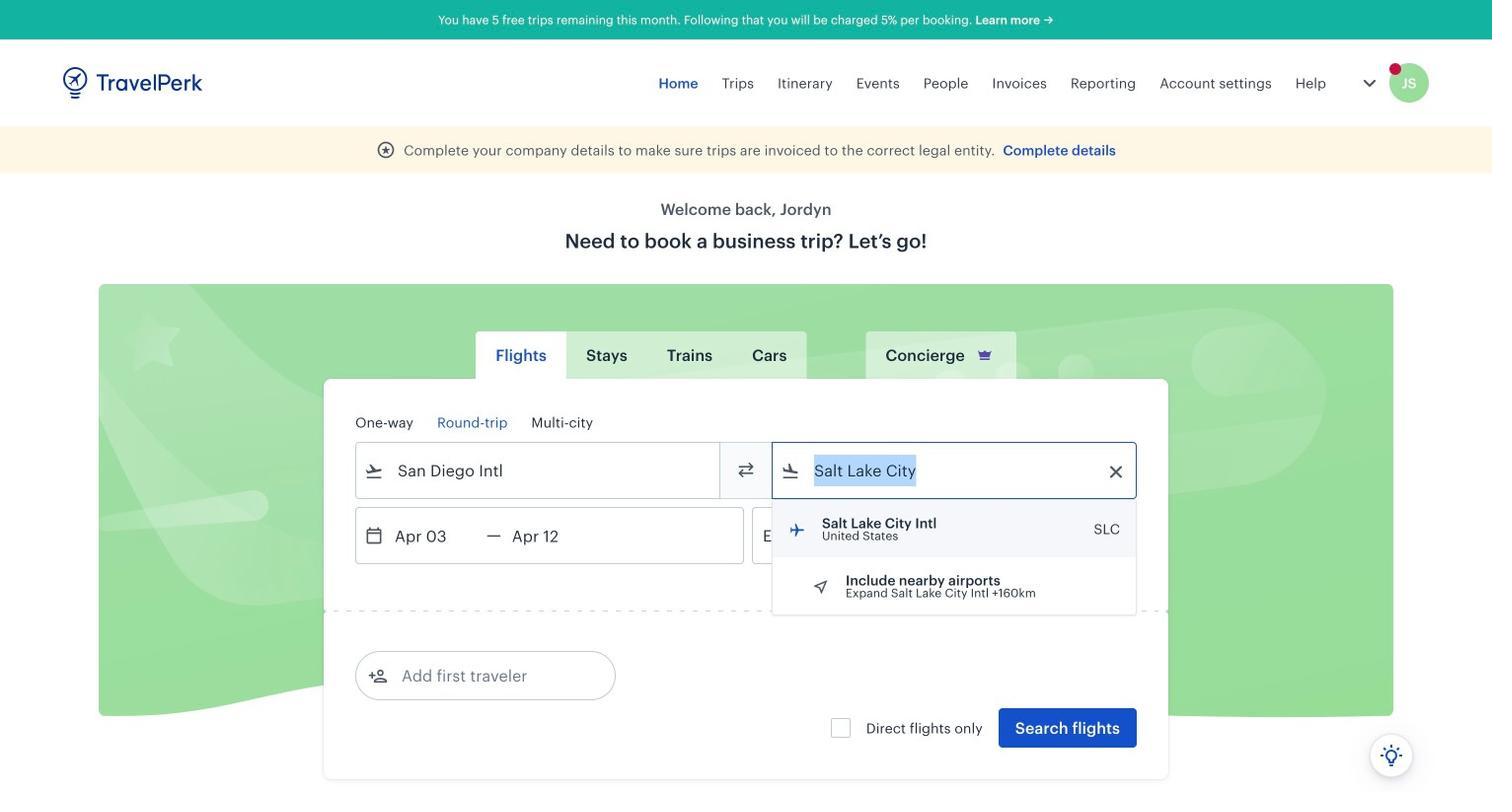 Task type: vqa. For each thing, say whether or not it's contained in the screenshot.
the to search box
yes



Task type: describe. For each thing, give the bounding box(es) containing it.
From search field
[[384, 455, 694, 487]]

Depart text field
[[384, 508, 487, 564]]

To search field
[[801, 455, 1111, 487]]



Task type: locate. For each thing, give the bounding box(es) containing it.
Return text field
[[501, 508, 604, 564]]

Add first traveler search field
[[388, 660, 593, 692]]



